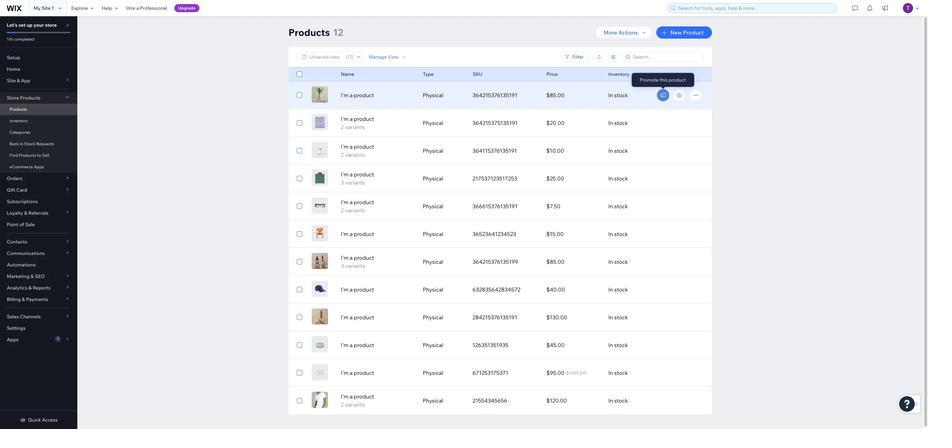 Task type: locate. For each thing, give the bounding box(es) containing it.
8 i'm from the top
[[341, 287, 349, 293]]

364215376135191
[[473, 92, 517, 99]]

11 in stock link from the top
[[604, 365, 678, 382]]

9 physical from the top
[[423, 314, 443, 321]]

1 vertical spatial 3
[[341, 263, 344, 270]]

in stock for 364115376135191
[[608, 148, 628, 154]]

366615376135191 link
[[468, 198, 542, 215]]

1 horizontal spatial 1
[[57, 337, 59, 342]]

point of sale
[[7, 222, 35, 228]]

app
[[21, 78, 30, 84]]

7 stock from the top
[[614, 259, 628, 266]]

364215376135199
[[473, 259, 518, 266]]

$40.00
[[546, 287, 565, 293]]

1 i'm a product link from the top
[[337, 91, 419, 99]]

apps down find products to sell link
[[34, 165, 44, 170]]

None checkbox
[[297, 70, 302, 78], [297, 91, 302, 99], [297, 119, 302, 127], [297, 230, 302, 238], [297, 258, 302, 266], [297, 314, 302, 322], [297, 342, 302, 350], [297, 369, 302, 378], [297, 397, 302, 405], [297, 70, 302, 78], [297, 91, 302, 99], [297, 119, 302, 127], [297, 230, 302, 238], [297, 258, 302, 266], [297, 314, 302, 322], [297, 342, 302, 350], [297, 369, 302, 378], [297, 397, 302, 405]]

sidebar element
[[0, 16, 77, 430]]

0 vertical spatial $85.00
[[546, 92, 565, 99]]

automations
[[7, 262, 36, 268]]

1 $85.00 link from the top
[[542, 87, 604, 103]]

1 in from the top
[[608, 92, 613, 99]]

2 physical from the top
[[423, 120, 443, 127]]

products up the products "link"
[[20, 95, 40, 101]]

in stock for 366615376135191
[[608, 203, 628, 210]]

sku
[[473, 71, 482, 77]]

3 physical link from the top
[[419, 143, 468, 159]]

0 horizontal spatial inventory
[[9, 118, 28, 123]]

promote
[[639, 77, 659, 83]]

in
[[20, 141, 23, 147]]

8 in stock link from the top
[[604, 282, 678, 298]]

physical for 217537123517253
[[423, 175, 443, 182]]

12 in from the top
[[608, 398, 613, 405]]

1 i'm a product from the top
[[341, 92, 374, 99]]

3 for 364215376135199
[[341, 263, 344, 270]]

3 stock from the top
[[614, 148, 628, 154]]

name
[[341, 71, 354, 77]]

$85.00 link down $15.00 link
[[542, 254, 604, 270]]

6 stock from the top
[[614, 231, 628, 238]]

i'm
[[341, 92, 349, 99], [341, 116, 349, 122], [341, 143, 349, 150], [341, 171, 349, 178], [341, 199, 349, 206], [341, 231, 349, 238], [341, 255, 349, 262], [341, 287, 349, 293], [341, 314, 349, 321], [341, 342, 349, 349], [341, 370, 349, 377], [341, 394, 349, 401]]

i'm a product 2 variants for 364215375135191
[[341, 116, 374, 131]]

setup
[[7, 55, 20, 61]]

4 in stock link from the top
[[604, 171, 678, 187]]

& for loyalty
[[24, 210, 27, 216]]

4 2 from the top
[[341, 402, 344, 409]]

new product button
[[656, 26, 712, 39]]

i'm a product 3 variants for 217537123517253
[[341, 171, 374, 186]]

10 in stock from the top
[[608, 342, 628, 349]]

7 in from the top
[[608, 259, 613, 266]]

364215375135191 link
[[468, 115, 542, 131]]

1 vertical spatial site
[[7, 78, 16, 84]]

physical link for 364215376135199
[[419, 254, 468, 270]]

in for 284215376135191
[[608, 314, 613, 321]]

Search... field
[[631, 52, 701, 62]]

2 in from the top
[[608, 120, 613, 127]]

0 vertical spatial site
[[42, 5, 51, 11]]

7 in stock from the top
[[608, 259, 628, 266]]

inventory up categories
[[9, 118, 28, 123]]

2 in stock link from the top
[[604, 115, 678, 131]]

1/6 completed
[[7, 37, 34, 42]]

7 in stock link from the top
[[604, 254, 678, 270]]

126351351935
[[473, 342, 509, 349]]

settings
[[7, 326, 26, 332]]

1 in stock link from the top
[[604, 87, 678, 103]]

11 physical link from the top
[[419, 365, 468, 382]]

1 vertical spatial inventory
[[9, 118, 28, 123]]

apps
[[34, 165, 44, 170], [7, 337, 19, 343]]

store
[[45, 22, 57, 28]]

1 physical from the top
[[423, 92, 443, 99]]

21554345656
[[473, 398, 507, 405]]

12 up 'name' in the top left of the page
[[347, 54, 352, 60]]

back in stock requests
[[9, 141, 54, 147]]

11 stock from the top
[[614, 370, 628, 377]]

0 vertical spatial $85.00 link
[[542, 87, 604, 103]]

2 in stock from the top
[[608, 120, 628, 127]]

9 i'm from the top
[[341, 314, 349, 321]]

1 vertical spatial $85.00
[[546, 259, 565, 266]]

i'm a product link for 36523641234523
[[337, 230, 419, 238]]

& right loyalty
[[24, 210, 27, 216]]

in for 366615376135191
[[608, 203, 613, 210]]

6 physical link from the top
[[419, 226, 468, 243]]

$10.00 link
[[542, 143, 604, 159]]

5 physical from the top
[[423, 203, 443, 210]]

6 i'm a product link from the top
[[337, 369, 419, 378]]

in stock link for 21554345656
[[604, 393, 678, 409]]

physical link for 366615376135191
[[419, 198, 468, 215]]

3 in stock from the top
[[608, 148, 628, 154]]

0 vertical spatial 3
[[341, 179, 344, 186]]

3 in stock link from the top
[[604, 143, 678, 159]]

physical for 364215376135191
[[423, 92, 443, 99]]

6 i'm from the top
[[341, 231, 349, 238]]

5 in stock from the top
[[608, 203, 628, 210]]

0 vertical spatial inventory
[[608, 71, 629, 77]]

5 i'm a product from the top
[[341, 342, 374, 349]]

in for 36523641234523
[[608, 231, 613, 238]]

1 stock from the top
[[614, 92, 628, 99]]

find products to sell link
[[0, 150, 77, 161]]

2 for 366615376135191
[[341, 207, 344, 214]]

0 horizontal spatial site
[[7, 78, 16, 84]]

5 in from the top
[[608, 203, 613, 210]]

0 horizontal spatial 12
[[333, 26, 343, 38]]

i'm a product 3 variants for 364215376135199
[[341, 255, 374, 270]]

physical for 671253175371
[[423, 370, 443, 377]]

9 stock from the top
[[614, 314, 628, 321]]

12 for products 12
[[333, 26, 343, 38]]

4 stock from the top
[[614, 175, 628, 182]]

in stock link for 366615376135191
[[604, 198, 678, 215]]

4 i'm a product from the top
[[341, 314, 374, 321]]

671253175371 link
[[468, 365, 542, 382]]

products inside "link"
[[9, 107, 27, 112]]

card
[[16, 187, 27, 193]]

reports
[[33, 285, 51, 291]]

2 i'm a product link from the top
[[337, 230, 419, 238]]

4 in stock from the top
[[608, 175, 628, 182]]

8 physical from the top
[[423, 287, 443, 293]]

1 vertical spatial 1
[[57, 337, 59, 342]]

3 physical from the top
[[423, 148, 443, 154]]

in stock for 126351351935
[[608, 342, 628, 349]]

sell
[[42, 153, 49, 158]]

i'm a product link
[[337, 91, 419, 99], [337, 230, 419, 238], [337, 286, 419, 294], [337, 314, 419, 322], [337, 342, 419, 350], [337, 369, 419, 378]]

6 i'm a product from the top
[[341, 370, 374, 377]]

settings link
[[0, 323, 77, 334]]

Search for tools, apps, help & more... field
[[676, 3, 835, 13]]

1
[[52, 5, 54, 11], [57, 337, 59, 342]]

12 stock from the top
[[614, 398, 628, 405]]

stock
[[614, 92, 628, 99], [614, 120, 628, 127], [614, 148, 628, 154], [614, 175, 628, 182], [614, 203, 628, 210], [614, 231, 628, 238], [614, 259, 628, 266], [614, 287, 628, 293], [614, 314, 628, 321], [614, 342, 628, 349], [614, 370, 628, 377], [614, 398, 628, 405]]

4 physical link from the top
[[419, 171, 468, 187]]

10 stock from the top
[[614, 342, 628, 349]]

variants
[[345, 124, 365, 131], [345, 152, 365, 158], [345, 179, 365, 186], [345, 207, 365, 214], [345, 263, 365, 270], [345, 402, 365, 409]]

physical for 36523641234523
[[423, 231, 443, 238]]

site right 'my'
[[42, 5, 51, 11]]

& left reports
[[29, 285, 32, 291]]

7 physical from the top
[[423, 259, 443, 266]]

Unsaved view field
[[307, 52, 344, 62]]

1 horizontal spatial apps
[[34, 165, 44, 170]]

i'm a product for 364215376135191
[[341, 92, 374, 99]]

products down store
[[9, 107, 27, 112]]

12 physical link from the top
[[419, 393, 468, 409]]

4 i'm a product 2 variants from the top
[[341, 394, 374, 409]]

11 in from the top
[[608, 370, 613, 377]]

12 i'm from the top
[[341, 394, 349, 401]]

632835642834572
[[473, 287, 520, 293]]

0 horizontal spatial apps
[[7, 337, 19, 343]]

set
[[19, 22, 26, 28]]

8 in stock from the top
[[608, 287, 628, 293]]

9 in from the top
[[608, 314, 613, 321]]

10 in from the top
[[608, 342, 613, 349]]

1 i'm a product 2 variants from the top
[[341, 116, 374, 131]]

loyalty
[[7, 210, 23, 216]]

)
[[352, 54, 354, 60]]

hire a professional link
[[122, 0, 171, 16]]

back in stock requests link
[[0, 138, 77, 150]]

12 up unsaved view "field"
[[333, 26, 343, 38]]

stock for 632835642834572
[[614, 287, 628, 293]]

1 i'm a product 3 variants from the top
[[341, 171, 374, 186]]

in stock link for 217537123517253
[[604, 171, 678, 187]]

in stock for 671253175371
[[608, 370, 628, 377]]

physical
[[423, 92, 443, 99], [423, 120, 443, 127], [423, 148, 443, 154], [423, 175, 443, 182], [423, 203, 443, 210], [423, 231, 443, 238], [423, 259, 443, 266], [423, 287, 443, 293], [423, 314, 443, 321], [423, 342, 443, 349], [423, 370, 443, 377], [423, 398, 443, 405]]

2 i'm a product 3 variants from the top
[[341, 255, 374, 270]]

3 2 from the top
[[341, 207, 344, 214]]

1 horizontal spatial 12
[[347, 54, 352, 60]]

& left the seo
[[31, 274, 34, 280]]

9 in stock link from the top
[[604, 310, 678, 326]]

quick
[[28, 418, 41, 424]]

0 vertical spatial 12
[[333, 26, 343, 38]]

2 physical link from the top
[[419, 115, 468, 131]]

of
[[19, 222, 24, 228]]

364215376135199 link
[[468, 254, 542, 270]]

physical for 366615376135191
[[423, 203, 443, 210]]

$85.00
[[546, 92, 565, 99], [546, 259, 565, 266]]

in stock link for 126351351935
[[604, 338, 678, 354]]

None checkbox
[[297, 147, 302, 155], [297, 175, 302, 183], [297, 203, 302, 211], [297, 286, 302, 294], [297, 147, 302, 155], [297, 175, 302, 183], [297, 203, 302, 211], [297, 286, 302, 294]]

$85.00 link up $20.00 link
[[542, 87, 604, 103]]

6 in stock link from the top
[[604, 226, 678, 243]]

3 in from the top
[[608, 148, 613, 154]]

new product
[[670, 29, 704, 36]]

$20.00
[[546, 120, 565, 127]]

in for 126351351935
[[608, 342, 613, 349]]

126351351935 link
[[468, 338, 542, 354]]

8 physical link from the top
[[419, 282, 468, 298]]

loyalty & referrals button
[[0, 208, 77, 219]]

in for 217537123517253
[[608, 175, 613, 182]]

apps down settings
[[7, 337, 19, 343]]

$85.00 for 364215376135199
[[546, 259, 565, 266]]

12 in stock from the top
[[608, 398, 628, 405]]

i'm a product link for 284215376135191
[[337, 314, 419, 322]]

type
[[423, 71, 433, 77]]

2 i'm a product 2 variants from the top
[[341, 143, 374, 158]]

i'm a product for 36523641234523
[[341, 231, 374, 238]]

physical for 126351351935
[[423, 342, 443, 349]]

5 i'm a product link from the top
[[337, 342, 419, 350]]

i'm a product link for 364215376135191
[[337, 91, 419, 99]]

$85.00 down price at right top
[[546, 92, 565, 99]]

$85.00 up $40.00
[[546, 259, 565, 266]]

sales channels
[[7, 314, 41, 320]]

12 physical from the top
[[423, 398, 443, 405]]

gift
[[7, 187, 15, 193]]

& for analytics
[[29, 285, 32, 291]]

physical for 364215375135191
[[423, 120, 443, 127]]

1 right 'my'
[[52, 5, 54, 11]]

i'm a product for 126351351935
[[341, 342, 374, 349]]

inventory inside inventory link
[[9, 118, 28, 123]]

3 i'm a product 2 variants from the top
[[341, 199, 374, 214]]

point of sale link
[[0, 219, 77, 231]]

9 physical link from the top
[[419, 310, 468, 326]]

physical for 632835642834572
[[423, 287, 443, 293]]

$45.00 link
[[542, 338, 604, 354]]

sales channels button
[[0, 311, 77, 323]]

1 in stock from the top
[[608, 92, 628, 99]]

in stock for 217537123517253
[[608, 175, 628, 182]]

3
[[341, 179, 344, 186], [341, 263, 344, 270]]

billing
[[7, 297, 21, 303]]

& left app
[[17, 78, 20, 84]]

4 in from the top
[[608, 175, 613, 182]]

professional
[[140, 5, 167, 11]]

1 vertical spatial i'm a product 3 variants
[[341, 255, 374, 270]]

physical link for 364115376135191
[[419, 143, 468, 159]]

inventory left the promote
[[608, 71, 629, 77]]

2 stock from the top
[[614, 120, 628, 127]]

$120.00 link
[[542, 393, 604, 409]]

3 i'm a product link from the top
[[337, 286, 419, 294]]

1 $85.00 from the top
[[546, 92, 565, 99]]

physical link for 364215376135191
[[419, 87, 468, 103]]

i'm a product link for 671253175371
[[337, 369, 419, 378]]

analytics & reports button
[[0, 283, 77, 294]]

6 in stock from the top
[[608, 231, 628, 238]]

variants for 21554345656
[[345, 402, 365, 409]]

$85.00 link
[[542, 87, 604, 103], [542, 254, 604, 270]]

5 physical link from the top
[[419, 198, 468, 215]]

1 3 from the top
[[341, 179, 344, 186]]

site inside popup button
[[7, 78, 16, 84]]

1 vertical spatial $85.00 link
[[542, 254, 604, 270]]

hire
[[126, 5, 135, 11]]

2 2 from the top
[[341, 152, 344, 158]]

products
[[289, 26, 330, 38], [20, 95, 40, 101], [9, 107, 27, 112], [19, 153, 36, 158]]

ecommerce apps
[[9, 165, 44, 170]]

284215376135191 link
[[468, 310, 542, 326]]

store products button
[[0, 92, 77, 104]]

10 physical link from the top
[[419, 338, 468, 354]]

in stock for 284215376135191
[[608, 314, 628, 321]]

site down home
[[7, 78, 16, 84]]

marketing
[[7, 274, 30, 280]]

in for 364115376135191
[[608, 148, 613, 154]]

10 in stock link from the top
[[604, 338, 678, 354]]

0 vertical spatial i'm a product 3 variants
[[341, 171, 374, 186]]

1 2 from the top
[[341, 124, 344, 131]]

2 $85.00 from the top
[[546, 259, 565, 266]]

stock for 284215376135191
[[614, 314, 628, 321]]

in for 364215375135191
[[608, 120, 613, 127]]

$15.00 link
[[542, 226, 604, 243]]

manage view button
[[369, 54, 407, 60]]

in stock link for 632835642834572
[[604, 282, 678, 298]]

8 in from the top
[[608, 287, 613, 293]]

11 in stock from the top
[[608, 370, 628, 377]]

help
[[102, 5, 112, 11]]

3 i'm a product from the top
[[341, 287, 374, 293]]

products up ecommerce apps
[[19, 153, 36, 158]]

ecommerce apps link
[[0, 161, 77, 173]]

& right billing
[[22, 297, 25, 303]]

stock for 671253175371
[[614, 370, 628, 377]]

0 vertical spatial 1
[[52, 5, 54, 11]]

channels
[[20, 314, 41, 320]]

6 physical from the top
[[423, 231, 443, 238]]

$25.00
[[546, 175, 564, 182]]

&
[[17, 78, 20, 84], [24, 210, 27, 216], [31, 274, 34, 280], [29, 285, 32, 291], [22, 297, 25, 303]]

in stock link for 364215376135199
[[604, 254, 678, 270]]

8 stock from the top
[[614, 287, 628, 293]]

6 in from the top
[[608, 231, 613, 238]]

5 in stock link from the top
[[604, 198, 678, 215]]

1 vertical spatial 12
[[347, 54, 352, 60]]

filter button
[[560, 52, 590, 62]]

i'm a product link for 632835642834572
[[337, 286, 419, 294]]

automations link
[[0, 260, 77, 271]]

1 down settings link on the left of page
[[57, 337, 59, 342]]

quick access button
[[20, 418, 58, 424]]

stock for 126351351935
[[614, 342, 628, 349]]

( 12 )
[[346, 54, 354, 60]]

1 physical link from the top
[[419, 87, 468, 103]]

2 for 364115376135191
[[341, 152, 344, 158]]



Task type: describe. For each thing, give the bounding box(es) containing it.
(
[[346, 54, 347, 60]]

stock for 364215376135199
[[614, 259, 628, 266]]

& for billing
[[22, 297, 25, 303]]

inventory link
[[0, 115, 77, 127]]

actions
[[618, 29, 638, 36]]

physical link for 36523641234523
[[419, 226, 468, 243]]

more
[[604, 29, 617, 36]]

$15.00
[[546, 231, 564, 238]]

1 horizontal spatial inventory
[[608, 71, 629, 77]]

upgrade
[[178, 5, 195, 11]]

36523641234523 link
[[468, 226, 542, 243]]

in stock for 364215376135191
[[608, 92, 628, 99]]

217537123517253 link
[[468, 171, 542, 187]]

setup link
[[0, 52, 77, 63]]

site & app button
[[0, 75, 77, 87]]

11 i'm from the top
[[341, 370, 349, 377]]

requests
[[36, 141, 54, 147]]

help button
[[98, 0, 122, 16]]

in stock for 364215375135191
[[608, 120, 628, 127]]

stock for 364215375135191
[[614, 120, 628, 127]]

i'm a product link for 126351351935
[[337, 342, 419, 350]]

364115376135191
[[473, 148, 517, 154]]

variants for 366615376135191
[[345, 207, 365, 214]]

orders
[[7, 176, 22, 182]]

0 vertical spatial apps
[[34, 165, 44, 170]]

in for 364215376135199
[[608, 259, 613, 266]]

let's
[[7, 22, 17, 28]]

hire a professional
[[126, 5, 167, 11]]

stock for 364215376135191
[[614, 92, 628, 99]]

store products
[[7, 95, 40, 101]]

in for 632835642834572
[[608, 287, 613, 293]]

2 i'm from the top
[[341, 116, 349, 122]]

communications button
[[0, 248, 77, 260]]

back
[[9, 141, 19, 147]]

$10.00
[[546, 148, 564, 154]]

366615376135191
[[473, 203, 517, 210]]

billing & payments button
[[0, 294, 77, 306]]

5 i'm from the top
[[341, 199, 349, 206]]

i'm a product 2 variants for 364115376135191
[[341, 143, 374, 158]]

$20.00 link
[[542, 115, 604, 131]]

products up unsaved view "field"
[[289, 26, 330, 38]]

$85.00 link for 364215376135199
[[542, 254, 604, 270]]

physical for 364115376135191
[[423, 148, 443, 154]]

in stock link for 284215376135191
[[604, 310, 678, 326]]

in stock link for 36523641234523
[[604, 226, 678, 243]]

21554345656 link
[[468, 393, 542, 409]]

physical link for 126351351935
[[419, 338, 468, 354]]

variants for 364215375135191
[[345, 124, 365, 131]]

stock for 21554345656
[[614, 398, 628, 405]]

i'm a product for 284215376135191
[[341, 314, 374, 321]]

2 for 364215375135191
[[341, 124, 344, 131]]

promote this product
[[639, 77, 686, 83]]

1 horizontal spatial site
[[42, 5, 51, 11]]

1 vertical spatial apps
[[7, 337, 19, 343]]

home
[[7, 66, 20, 72]]

in stock for 21554345656
[[608, 398, 628, 405]]

i'm a product for 671253175371
[[341, 370, 374, 377]]

1 inside sidebar element
[[57, 337, 59, 342]]

communications
[[7, 251, 45, 257]]

filter
[[572, 54, 584, 60]]

quick access
[[28, 418, 58, 424]]

billing & payments
[[7, 297, 48, 303]]

in stock for 36523641234523
[[608, 231, 628, 238]]

$120.00
[[546, 398, 567, 405]]

12 for ( 12 )
[[347, 54, 352, 60]]

marketing & seo button
[[0, 271, 77, 283]]

217537123517253
[[473, 175, 517, 182]]

point
[[7, 222, 18, 228]]

products 12
[[289, 26, 343, 38]]

364215375135191
[[473, 120, 518, 127]]

$7.50
[[546, 203, 561, 210]]

price
[[546, 71, 558, 77]]

up
[[27, 22, 33, 28]]

more actions button
[[596, 26, 652, 39]]

ecommerce
[[9, 165, 33, 170]]

in stock for 364215376135199
[[608, 259, 628, 266]]

physical for 284215376135191
[[423, 314, 443, 321]]

1/6
[[7, 37, 13, 42]]

physical for 364215376135199
[[423, 259, 443, 266]]

$85.00 for 364215376135191
[[546, 92, 565, 99]]

in for 364215376135191
[[608, 92, 613, 99]]

i'm a product 2 variants for 366615376135191
[[341, 199, 374, 214]]

in stock link for 671253175371
[[604, 365, 678, 382]]

physical link for 21554345656
[[419, 393, 468, 409]]

gift card
[[7, 187, 27, 193]]

to
[[37, 153, 41, 158]]

find
[[9, 153, 18, 158]]

loyalty & referrals
[[7, 210, 48, 216]]

sales
[[7, 314, 19, 320]]

variants for 364215376135199
[[345, 263, 365, 270]]

view
[[388, 54, 398, 60]]

products inside popup button
[[20, 95, 40, 101]]

in for 671253175371
[[608, 370, 613, 377]]

671253175371
[[473, 370, 508, 377]]

physical link for 671253175371
[[419, 365, 468, 382]]

& for marketing
[[31, 274, 34, 280]]

payments
[[26, 297, 48, 303]]

variants for 217537123517253
[[345, 179, 365, 186]]

i'm a product 2 variants for 21554345656
[[341, 394, 374, 409]]

1 i'm from the top
[[341, 92, 349, 99]]

in stock link for 364215375135191
[[604, 115, 678, 131]]

$95.00
[[546, 370, 565, 377]]

$7.50 link
[[542, 198, 604, 215]]

contacts
[[7, 239, 27, 245]]

let's set up your store
[[7, 22, 57, 28]]

3 for 217537123517253
[[341, 179, 344, 186]]

my site 1
[[34, 5, 54, 11]]

3 i'm from the top
[[341, 143, 349, 150]]

in stock for 632835642834572
[[608, 287, 628, 293]]

seo
[[35, 274, 45, 280]]

manage view
[[369, 54, 398, 60]]

36523641234523
[[473, 231, 516, 238]]

marketing & seo
[[7, 274, 45, 280]]

stock for 366615376135191
[[614, 203, 628, 210]]

stock for 364115376135191
[[614, 148, 628, 154]]

$40.00 link
[[542, 282, 604, 298]]

variants for 364115376135191
[[345, 152, 365, 158]]

4 i'm from the top
[[341, 171, 349, 178]]

i'm a product for 632835642834572
[[341, 287, 374, 293]]

physical link for 217537123517253
[[419, 171, 468, 187]]

$85.00 link for 364215376135191
[[542, 87, 604, 103]]

subscriptions
[[7, 199, 38, 205]]

physical link for 632835642834572
[[419, 282, 468, 298]]

physical link for 284215376135191
[[419, 310, 468, 326]]

2 for 21554345656
[[341, 402, 344, 409]]

gift card button
[[0, 185, 77, 196]]

home link
[[0, 63, 77, 75]]

632835642834572 link
[[468, 282, 542, 298]]

in stock link for 364115376135191
[[604, 143, 678, 159]]

in stock link for 364215376135191
[[604, 87, 678, 103]]

0 horizontal spatial 1
[[52, 5, 54, 11]]

analytics
[[7, 285, 28, 291]]

physical for 21554345656
[[423, 398, 443, 405]]

7 i'm from the top
[[341, 255, 349, 262]]

stock for 217537123517253
[[614, 175, 628, 182]]

stock
[[24, 141, 35, 147]]

$130.00 link
[[542, 310, 604, 326]]

subscriptions link
[[0, 196, 77, 208]]

stock for 36523641234523
[[614, 231, 628, 238]]

explore
[[71, 5, 88, 11]]

10 i'm from the top
[[341, 342, 349, 349]]

contacts button
[[0, 236, 77, 248]]

in for 21554345656
[[608, 398, 613, 405]]



Task type: vqa. For each thing, say whether or not it's contained in the screenshot.


